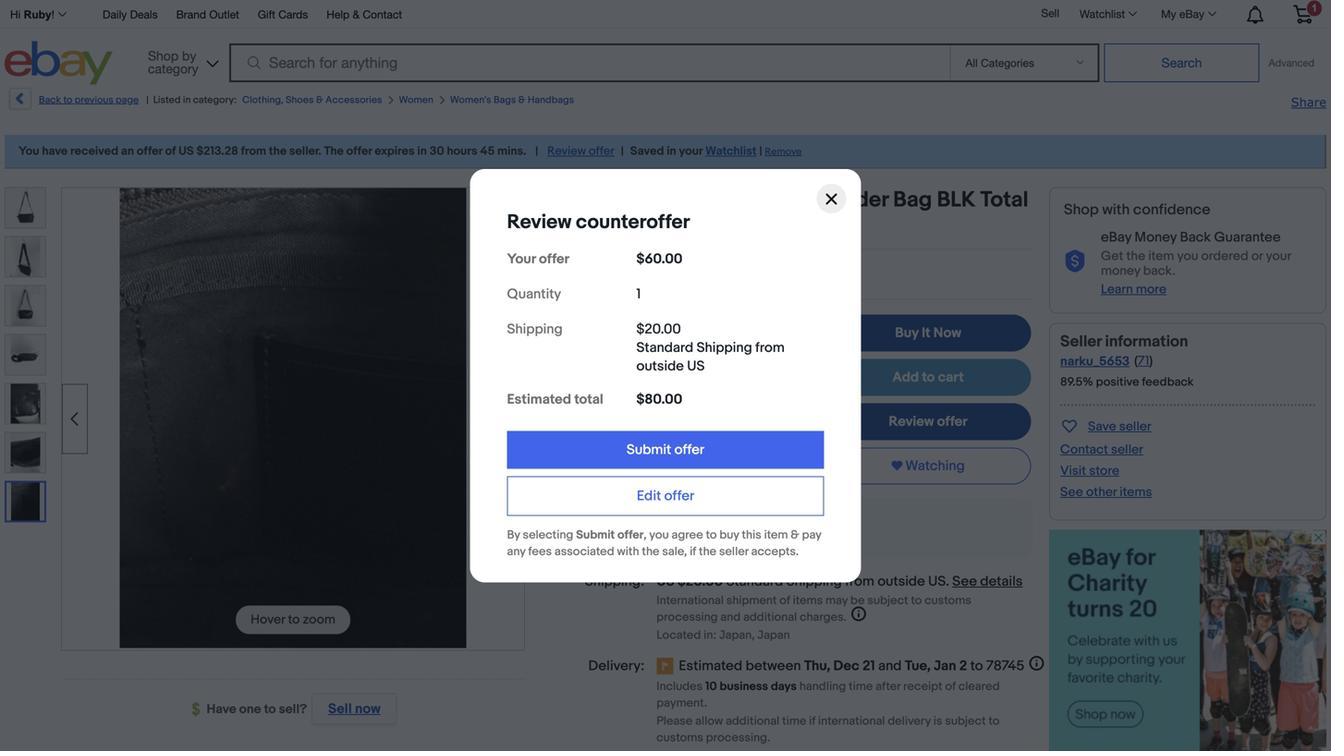 Task type: locate. For each thing, give the bounding box(es) containing it.
0 vertical spatial submit
[[627, 442, 672, 458]]

0 vertical spatial additional
[[744, 611, 797, 625]]

back inside ebay money back guarantee get the item you ordered or your money back. learn more
[[1180, 229, 1212, 246]]

delivery:
[[589, 658, 645, 675]]

0 horizontal spatial back
[[39, 94, 61, 106]]

back left previous
[[39, 94, 61, 106]]

credit*
[[642, 387, 688, 404]]

1 vertical spatial from
[[756, 340, 785, 356]]

you right the ","
[[650, 528, 669, 543]]

0 vertical spatial estimated
[[507, 391, 571, 408]]

0 vertical spatial item
[[1149, 249, 1175, 264]]

shop with confidence
[[1064, 201, 1211, 219]]

the inside ebay money back guarantee get the item you ordered or your money back. learn more
[[1127, 249, 1146, 264]]

1 vertical spatial time
[[782, 715, 807, 729]]

items
[[1120, 485, 1153, 501], [793, 594, 823, 609]]

0 horizontal spatial see
[[953, 574, 978, 590]]

standard up the shipment on the right bottom of page
[[726, 574, 784, 590]]

review offer button up n26s
[[548, 144, 615, 159]]

watchlist link up westwood
[[706, 144, 757, 159]]

2 horizontal spatial with
[[1103, 201, 1130, 219]]

if left paid
[[715, 354, 723, 370]]

back up the ordered
[[1180, 229, 1212, 246]]

ebay
[[1180, 7, 1205, 20], [1101, 229, 1132, 246]]

estimated
[[507, 391, 571, 408], [679, 658, 743, 675]]

89.5%
[[1061, 375, 1094, 390]]

it
[[922, 325, 931, 342]]

time inside the handling time after receipt of cleared payment.
[[849, 680, 873, 695]]

ebay up the get
[[1101, 229, 1132, 246]]

review offer button up watching button
[[826, 404, 1031, 441]]

add to cart
[[893, 369, 964, 386]]

submit inside button
[[627, 442, 672, 458]]

seller for contact
[[1112, 442, 1144, 458]]

1 horizontal spatial from
[[756, 340, 785, 356]]

submit up associated
[[576, 528, 615, 543]]

1 horizontal spatial submit
[[627, 442, 672, 458]]

with details__icon image for ebay money back guarantee
[[1064, 250, 1087, 273]]

time down days
[[782, 715, 807, 729]]

0 horizontal spatial watchlist
[[706, 144, 757, 159]]

1 horizontal spatial contact
[[1061, 442, 1109, 458]]

you inside , you agree to buy this item & pay any fees associated with the sale, if the seller accepts.
[[650, 528, 669, 543]]

blk
[[937, 187, 976, 214]]

hours
[[447, 144, 478, 159]]

1 vertical spatial watchlist link
[[706, 144, 757, 159]]

1 vertical spatial subject
[[945, 715, 986, 729]]

the down the ","
[[642, 545, 660, 559]]

seller inside , you agree to buy this item & pay any fees associated with the sale, if the seller accepts.
[[719, 545, 749, 559]]

estimated inside loading details "dialog"
[[507, 391, 571, 408]]

of right the shipment on the right bottom of page
[[780, 594, 791, 609]]

0 vertical spatial outside
[[637, 358, 684, 375]]

ordered
[[1202, 249, 1249, 264]]

interest
[[664, 354, 712, 370]]

items inside contact seller visit store see other items
[[1120, 485, 1153, 501]]

watchlist up westwood
[[706, 144, 757, 159]]

1 horizontal spatial standard
[[726, 574, 784, 590]]

advertisement region
[[1050, 530, 1327, 752]]

seller inside button
[[1120, 419, 1152, 435]]

remove button
[[765, 144, 802, 159]]

additional up japan
[[744, 611, 797, 625]]

subject inside the international shipment of items may be subject to customs processing and additional charges.
[[868, 594, 909, 609]]

deals
[[130, 8, 158, 21]]

sell inside sell now link
[[328, 701, 352, 718]]

1 horizontal spatial of
[[780, 594, 791, 609]]

with right "$99+"
[[732, 370, 758, 387]]

estimated up 10
[[679, 658, 743, 675]]

0 vertical spatial $20.00
[[637, 321, 681, 338]]

0 vertical spatial if
[[715, 354, 723, 370]]

0 horizontal spatial subject
[[868, 594, 909, 609]]

review counteroffer
[[507, 210, 690, 234]]

to right be on the right bottom of the page
[[911, 594, 922, 609]]

1 vertical spatial with
[[732, 370, 758, 387]]

0 horizontal spatial ebay
[[1101, 229, 1132, 246]]

1 horizontal spatial estimated
[[679, 658, 743, 675]]

if down the handling time after receipt of cleared payment.
[[809, 715, 816, 729]]

with right shop
[[1103, 201, 1130, 219]]

picture 5 of 7 image
[[6, 384, 45, 424]]

see
[[1061, 485, 1084, 501], [953, 574, 978, 590]]

1 vertical spatial additional
[[726, 715, 780, 729]]

item up accepts.
[[764, 528, 788, 543]]

0 vertical spatial and
[[721, 611, 741, 625]]

picture 1 of 7 image
[[6, 188, 45, 228]]

2 vertical spatial seller
[[719, 545, 749, 559]]

with details__icon image
[[1064, 250, 1087, 273], [562, 520, 580, 539]]

estimated left total on the bottom left
[[507, 391, 571, 408]]

ebay inside account 'navigation'
[[1180, 7, 1205, 20]]

0 horizontal spatial shipping
[[507, 321, 563, 338]]

1 vertical spatial and
[[879, 658, 902, 675]]

quantity
[[507, 286, 561, 303]]

of right an at the left top
[[165, 144, 176, 159]]

2 vertical spatial with
[[617, 545, 640, 559]]

0 horizontal spatial sell
[[328, 701, 352, 718]]

dollar sign image
[[192, 703, 207, 718]]

buy
[[720, 528, 739, 543]]

subject right is
[[945, 715, 986, 729]]

the right the get
[[1127, 249, 1146, 264]]

1 horizontal spatial sell
[[1042, 7, 1060, 20]]

0 vertical spatial with
[[1103, 201, 1130, 219]]

now
[[934, 325, 962, 342]]

with down 'breathe'
[[617, 545, 640, 559]]

thu,
[[804, 658, 831, 675]]

1 vertical spatial submit
[[576, 528, 615, 543]]

and
[[721, 611, 741, 625], [879, 658, 902, 675]]

1 vertical spatial with details__icon image
[[562, 520, 580, 539]]

offer right edit
[[665, 488, 695, 505]]

breathe easy. returns accepted.
[[601, 522, 791, 537]]

owned
[[681, 266, 720, 282]]

and inside the international shipment of items may be subject to customs processing and additional charges.
[[721, 611, 741, 625]]

advanced
[[1269, 57, 1315, 69]]

items up charges.
[[793, 594, 823, 609]]

women's
[[450, 94, 492, 106]]

1 horizontal spatial if
[[715, 354, 723, 370]]

1 vertical spatial of
[[780, 594, 791, 609]]

0 vertical spatial with details__icon image
[[1064, 250, 1087, 273]]

to inside the international shipment of items may be subject to customs processing and additional charges.
[[911, 594, 922, 609]]

jan
[[934, 658, 957, 675]]

category:
[[193, 94, 237, 106]]

1 horizontal spatial watchlist link
[[1070, 3, 1146, 25]]

international
[[818, 715, 885, 729]]

offer right your
[[539, 251, 570, 267]]

any
[[507, 545, 526, 559]]

shoes
[[286, 94, 314, 106]]

sell now
[[328, 701, 381, 718]]

mins.
[[498, 144, 526, 159]]

international
[[657, 594, 724, 609]]

ebay right my in the top right of the page
[[1180, 7, 1205, 20]]

have
[[207, 702, 236, 718]]

us inside the $20.00 standard shipping from outside us
[[687, 358, 705, 375]]

None submit
[[1105, 43, 1260, 82]]

1 horizontal spatial see
[[1061, 485, 1084, 501]]

1 horizontal spatial and
[[879, 658, 902, 675]]

| right "mins."
[[536, 144, 538, 159]]

1
[[637, 286, 641, 303]]

no interest if paid in full in 6 mo on $99+ with paypal credit*
[[642, 354, 804, 404]]

item inside ebay money back guarantee get the item you ordered or your money back. learn more
[[1149, 249, 1175, 264]]

pattern
[[542, 214, 614, 240]]

previous
[[75, 94, 114, 106]]

review inside loading details "dialog"
[[507, 210, 572, 234]]

2 horizontal spatial from
[[845, 574, 875, 590]]

from inside the $20.00 standard shipping from outside us
[[756, 340, 785, 356]]

standard up mo
[[637, 340, 694, 356]]

from up paypal
[[756, 340, 785, 356]]

1 vertical spatial watchlist
[[706, 144, 757, 159]]

estimated total
[[507, 391, 604, 408]]

sell inside account 'navigation'
[[1042, 7, 1060, 20]]

& left pay
[[791, 528, 800, 543]]

remove
[[765, 146, 802, 158]]

save seller button
[[1061, 416, 1152, 437]]

1 vertical spatial items
[[793, 594, 823, 609]]

0 vertical spatial time
[[849, 680, 873, 695]]

$20.00 up international on the bottom
[[678, 574, 723, 590]]

watchlist link right sell link
[[1070, 3, 1146, 25]]

review down add
[[889, 414, 934, 431]]

in right full
[[793, 354, 804, 370]]

outside inside the $20.00 standard shipping from outside us
[[637, 358, 684, 375]]

1 vertical spatial standard
[[726, 574, 784, 590]]

information
[[1106, 332, 1189, 352]]

2 horizontal spatial shipping
[[787, 574, 842, 590]]

estimated for estimated between thu, dec 21 and tue, jan 2 to 78745
[[679, 658, 743, 675]]

)
[[1150, 354, 1153, 369]]

to left previous
[[63, 94, 72, 106]]

your right or
[[1266, 249, 1292, 264]]

1 vertical spatial ebay
[[1101, 229, 1132, 246]]

contact
[[363, 8, 402, 21], [1061, 442, 1109, 458]]

of inside the handling time after receipt of cleared payment.
[[946, 680, 956, 695]]

or
[[1252, 249, 1264, 264]]

1 horizontal spatial with
[[732, 370, 758, 387]]

1 vertical spatial shipping
[[697, 340, 753, 356]]

to left the buy
[[706, 528, 717, 543]]

review for review offer
[[889, 414, 934, 431]]

details
[[981, 574, 1023, 590]]

in left full
[[757, 354, 768, 370]]

no interest if paid in full in 6 mo on $99+ with paypal credit* link
[[642, 354, 804, 404]]

contact right help
[[363, 8, 402, 21]]

seller for save
[[1120, 419, 1152, 435]]

your
[[679, 144, 703, 159], [1266, 249, 1292, 264]]

back.
[[1144, 264, 1176, 279]]

of down jan
[[946, 680, 956, 695]]

subject right be on the right bottom of the page
[[868, 594, 909, 609]]

the
[[324, 144, 344, 159]]

seller inside contact seller visit store see other items
[[1112, 442, 1144, 458]]

ebay inside ebay money back guarantee get the item you ordered or your money back. learn more
[[1101, 229, 1132, 246]]

item
[[1149, 249, 1175, 264], [764, 528, 788, 543]]

edit
[[637, 488, 661, 505]]

us $20.00 standard shipping from outside us . see details
[[657, 574, 1023, 590]]

1 vertical spatial your
[[1266, 249, 1292, 264]]

0 horizontal spatial estimated
[[507, 391, 571, 408]]

1 vertical spatial back
[[1180, 229, 1212, 246]]

tue,
[[905, 658, 931, 675]]

back to previous page
[[39, 94, 139, 106]]

0 vertical spatial customs
[[925, 594, 972, 609]]

0 vertical spatial items
[[1120, 485, 1153, 501]]

review up your offer in the left of the page
[[507, 210, 572, 234]]

listed
[[153, 94, 181, 106]]

contact up visit store link
[[1061, 442, 1109, 458]]

if
[[715, 354, 723, 370], [690, 545, 696, 559], [809, 715, 816, 729]]

items right other on the right bottom of page
[[1120, 485, 1153, 501]]

picture 3 of 7 image
[[6, 286, 45, 326]]

time down 21
[[849, 680, 873, 695]]

additional
[[744, 611, 797, 625], [726, 715, 780, 729]]

additional inside please allow additional time if international delivery is subject to customs processing.
[[726, 715, 780, 729]]

1 horizontal spatial subject
[[945, 715, 986, 729]]

additional inside the international shipment of items may be subject to customs processing and additional charges.
[[744, 611, 797, 625]]

0 vertical spatial standard
[[637, 340, 694, 356]]

seller down the buy
[[719, 545, 749, 559]]

0 vertical spatial seller
[[1120, 419, 1152, 435]]

you inside ebay money back guarantee get the item you ordered or your money back. learn more
[[1178, 249, 1199, 264]]

estimated for estimated total
[[507, 391, 571, 408]]

0 horizontal spatial outside
[[637, 358, 684, 375]]

review up n26s
[[548, 144, 586, 159]]

days
[[771, 680, 797, 695]]

0 horizontal spatial standard
[[637, 340, 694, 356]]

0 vertical spatial see
[[1061, 485, 1084, 501]]

0 horizontal spatial of
[[165, 144, 176, 159]]

from up be on the right bottom of the page
[[845, 574, 875, 590]]

add
[[893, 369, 919, 386]]

review
[[548, 144, 586, 159], [507, 210, 572, 234], [889, 414, 934, 431]]

and up japan,
[[721, 611, 741, 625]]

1 horizontal spatial you
[[1178, 249, 1199, 264]]

& right help
[[353, 8, 360, 21]]

0 vertical spatial subject
[[868, 594, 909, 609]]

sell
[[1042, 7, 1060, 20], [328, 701, 352, 718]]

advanced link
[[1260, 44, 1324, 81]]

back
[[39, 94, 61, 106], [1180, 229, 1212, 246]]

cleared
[[959, 680, 1000, 695]]

0 horizontal spatial you
[[650, 528, 669, 543]]

0 horizontal spatial review offer button
[[548, 144, 615, 159]]

1 vertical spatial review
[[507, 210, 572, 234]]

0 horizontal spatial contact
[[363, 8, 402, 21]]

additional up 'processing.'
[[726, 715, 780, 729]]

0 horizontal spatial with
[[617, 545, 640, 559]]

0 horizontal spatial with details__icon image
[[562, 520, 580, 539]]

dec
[[834, 658, 860, 675]]

of inside the international shipment of items may be subject to customs processing and additional charges.
[[780, 594, 791, 609]]

contact inside 'link'
[[363, 8, 402, 21]]

if down agree
[[690, 545, 696, 559]]

customs down the .
[[925, 594, 972, 609]]

1 vertical spatial $20.00
[[678, 574, 723, 590]]

items inside the international shipment of items may be subject to customs processing and additional charges.
[[793, 594, 823, 609]]

in right the saved
[[667, 144, 677, 159]]

account navigation
[[5, 0, 1327, 29]]

submit up edit
[[627, 442, 672, 458]]

item for agree
[[764, 528, 788, 543]]

and up after
[[879, 658, 902, 675]]

see right the .
[[953, 574, 978, 590]]

daily deals link
[[103, 5, 158, 25]]

1 vertical spatial customs
[[657, 732, 704, 746]]

1 horizontal spatial your
[[1266, 249, 1292, 264]]

1 horizontal spatial shipping
[[697, 340, 753, 356]]

brand outlet
[[176, 8, 239, 21]]

with details__icon image up associated
[[562, 520, 580, 539]]

seller down save seller at the right of page
[[1112, 442, 1144, 458]]

you right back.
[[1178, 249, 1199, 264]]

to down cleared
[[989, 715, 1000, 729]]

1 vertical spatial if
[[690, 545, 696, 559]]

.
[[946, 574, 950, 590]]

if inside please allow additional time if international delivery is subject to customs processing.
[[809, 715, 816, 729]]

0 vertical spatial you
[[1178, 249, 1199, 264]]

customs down please
[[657, 732, 704, 746]]

& inside 'link'
[[353, 8, 360, 21]]

item inside , you agree to buy this item & pay any fees associated with the sale, if the seller accepts.
[[764, 528, 788, 543]]

associated
[[555, 545, 615, 559]]

buy
[[896, 325, 919, 342]]

by selecting submit offer
[[507, 528, 644, 543]]

2 horizontal spatial if
[[809, 715, 816, 729]]

1 vertical spatial sell
[[328, 701, 352, 718]]

1 horizontal spatial ebay
[[1180, 7, 1205, 20]]

see down visit
[[1061, 485, 1084, 501]]

1 horizontal spatial review offer button
[[826, 404, 1031, 441]]

0 vertical spatial sell
[[1042, 7, 1060, 20]]

review inside button
[[889, 414, 934, 431]]

from right $213.28
[[241, 144, 266, 159]]

us
[[179, 144, 194, 159], [642, 315, 673, 344], [687, 358, 705, 375], [657, 574, 675, 590], [929, 574, 946, 590]]

handling time after receipt of cleared payment.
[[657, 680, 1000, 711]]

with details__icon image left the get
[[1064, 250, 1087, 273]]

watchlist right sell link
[[1080, 7, 1126, 20]]

10
[[706, 680, 717, 695]]

& inside , you agree to buy this item & pay any fees associated with the sale, if the seller accepts.
[[791, 528, 800, 543]]

1 horizontal spatial item
[[1149, 249, 1175, 264]]

1 vertical spatial estimated
[[679, 658, 743, 675]]

0 horizontal spatial time
[[782, 715, 807, 729]]

0 vertical spatial your
[[679, 144, 703, 159]]

watching
[[906, 458, 965, 475]]

banner
[[5, 0, 1327, 90]]

shipping inside the $20.00 standard shipping from outside us
[[697, 340, 753, 356]]

seller right save at right
[[1120, 419, 1152, 435]]

add to cart link
[[826, 359, 1031, 396]]

your right the saved
[[679, 144, 703, 159]]

0 horizontal spatial items
[[793, 594, 823, 609]]

$20.00 up no
[[637, 321, 681, 338]]

0 vertical spatial ebay
[[1180, 7, 1205, 20]]

business
[[720, 680, 769, 695]]

0 vertical spatial from
[[241, 144, 266, 159]]

with inside , you agree to buy this item & pay any fees associated with the sale, if the seller accepts.
[[617, 545, 640, 559]]

to inside , you agree to buy this item & pay any fees associated with the sale, if the seller accepts.
[[706, 528, 717, 543]]

1 vertical spatial you
[[650, 528, 669, 543]]

0 horizontal spatial customs
[[657, 732, 704, 746]]

narku_5653 link
[[1061, 354, 1130, 370]]

my ebay
[[1162, 7, 1205, 20]]

watchlist
[[1080, 7, 1126, 20], [706, 144, 757, 159]]

71 link
[[1138, 354, 1150, 369]]

contact inside contact seller visit store see other items
[[1061, 442, 1109, 458]]

you
[[1178, 249, 1199, 264], [650, 528, 669, 543]]

item down money
[[1149, 249, 1175, 264]]

1 horizontal spatial back
[[1180, 229, 1212, 246]]



Task type: describe. For each thing, give the bounding box(es) containing it.
shipping:
[[585, 574, 645, 590]]

clothing, shoes & accessories link
[[242, 94, 382, 106]]

sell now link
[[307, 694, 397, 725]]

with inside no interest if paid in full in 6 mo on $99+ with paypal credit*
[[732, 370, 758, 387]]

picture 6 of 7 image
[[6, 433, 45, 473]]

on
[[677, 370, 693, 387]]

page
[[116, 94, 139, 106]]

processing
[[657, 611, 718, 625]]

0 horizontal spatial from
[[241, 144, 266, 159]]

the down 'returns'
[[699, 545, 717, 559]]

received
[[70, 144, 118, 159]]

in right "listed"
[[183, 94, 191, 106]]

seller information narku_5653 ( 71 ) 89.5% positive feedback
[[1061, 332, 1194, 390]]

mo
[[653, 370, 674, 387]]

0 horizontal spatial watchlist link
[[706, 144, 757, 159]]

2 vertical spatial from
[[845, 574, 875, 590]]

money
[[1135, 229, 1177, 246]]

$20.00 inside the $20.00 standard shipping from outside us
[[637, 321, 681, 338]]

to right one at left
[[264, 702, 276, 718]]

0 horizontal spatial submit
[[576, 528, 615, 543]]

in:
[[704, 629, 717, 643]]

help & contact
[[327, 8, 402, 21]]

customs inside the international shipment of items may be subject to customs processing and additional charges.
[[925, 594, 972, 609]]

sell for sell now
[[328, 701, 352, 718]]

pay
[[802, 528, 822, 543]]

edit offer
[[637, 488, 695, 505]]

30
[[430, 144, 444, 159]]

seller.
[[289, 144, 321, 159]]

includes
[[657, 680, 703, 695]]

to right 2
[[971, 658, 984, 675]]

international shipment of items may be subject to customs processing and additional charges.
[[657, 594, 972, 625]]

handling
[[800, 680, 846, 695]]

daily
[[103, 8, 127, 21]]

cards
[[279, 8, 308, 21]]

banner containing sell
[[5, 0, 1327, 90]]

offer left 'easy.'
[[618, 528, 644, 543]]

share
[[1292, 95, 1327, 109]]

expires
[[375, 144, 415, 159]]

offer right the
[[346, 144, 372, 159]]

loading details dialog
[[0, 0, 1332, 752]]

78745
[[987, 658, 1025, 675]]

n26s vivienne westwood shoulder bag blk total pattern
[[542, 187, 1029, 240]]

time inside please allow additional time if international delivery is subject to customs processing.
[[782, 715, 807, 729]]

this
[[742, 528, 762, 543]]

your shopping cart contains 1 item image
[[1293, 5, 1314, 23]]

help
[[327, 8, 350, 21]]

submit offer button
[[507, 431, 824, 469]]

to left cart
[[922, 369, 935, 386]]

0 vertical spatial shipping
[[507, 321, 563, 338]]

shipment
[[727, 594, 777, 609]]

my ebay link
[[1151, 3, 1225, 25]]

1 vertical spatial review offer button
[[826, 404, 1031, 441]]

you
[[18, 144, 39, 159]]

more
[[1136, 282, 1167, 298]]

japan,
[[719, 629, 755, 643]]

bag
[[894, 187, 932, 214]]

| left the saved
[[621, 144, 624, 159]]

saved
[[630, 144, 664, 159]]

offer up edit offer
[[675, 442, 705, 458]]

japan
[[758, 629, 790, 643]]

returns
[[683, 522, 728, 537]]

0 vertical spatial of
[[165, 144, 176, 159]]

in left 30
[[417, 144, 427, 159]]

outlet
[[209, 8, 239, 21]]

review for review counteroffer
[[507, 210, 572, 234]]

confidence
[[1134, 201, 1211, 219]]

vivienne
[[598, 187, 684, 214]]

& right bags
[[518, 94, 526, 106]]

standard inside the $20.00 standard shipping from outside us
[[637, 340, 694, 356]]

learn more link
[[1101, 282, 1167, 298]]

offer down cart
[[937, 414, 968, 431]]

buy it now
[[896, 325, 962, 342]]

$99+
[[696, 370, 729, 387]]

picture 2 of 7 image
[[6, 237, 45, 277]]

n26s vivienne westwood shoulder bag blk total pattern - picture 7 of 7 image
[[120, 186, 467, 648]]

if inside , you agree to buy this item & pay any fees associated with the sale, if the seller accepts.
[[690, 545, 696, 559]]

westwood
[[689, 187, 795, 214]]

, you agree to buy this item & pay any fees associated with the sale, if the seller accepts.
[[507, 528, 822, 559]]

offer left the saved
[[589, 144, 615, 159]]

$80.00
[[637, 391, 683, 408]]

processing.
[[706, 732, 771, 746]]

visit store link
[[1061, 464, 1120, 479]]

between
[[746, 658, 801, 675]]

your inside ebay money back guarantee get the item you ordered or your money back. learn more
[[1266, 249, 1292, 264]]

bags
[[494, 94, 516, 106]]

customs inside please allow additional time if international delivery is subject to customs processing.
[[657, 732, 704, 746]]

located in: japan, japan
[[657, 629, 790, 643]]

see inside contact seller visit store see other items
[[1061, 485, 1084, 501]]

after
[[876, 680, 901, 695]]

0 vertical spatial back
[[39, 94, 61, 106]]

contact seller visit store see other items
[[1061, 442, 1153, 501]]

if inside no interest if paid in full in 6 mo on $99+ with paypal credit*
[[715, 354, 723, 370]]

have one to sell?
[[207, 702, 307, 718]]

none submit inside banner
[[1105, 43, 1260, 82]]

$224.51
[[678, 315, 762, 344]]

paypal
[[761, 370, 802, 387]]

| left remove button at right
[[760, 144, 762, 159]]

offer right an at the left top
[[137, 144, 162, 159]]

agree
[[672, 528, 703, 543]]

submit offer
[[627, 442, 705, 458]]

one
[[239, 702, 261, 718]]

accepted.
[[731, 522, 791, 537]]

clothing, shoes & accessories
[[242, 94, 382, 106]]

pre-owned
[[656, 266, 720, 282]]

picture 7 of 7 image
[[6, 483, 44, 521]]

item for back
[[1149, 249, 1175, 264]]

0 vertical spatial watchlist link
[[1070, 3, 1146, 25]]

have
[[42, 144, 68, 159]]

with details__icon image for breathe easy.
[[562, 520, 580, 539]]

to inside please allow additional time if international delivery is subject to customs processing.
[[989, 715, 1000, 729]]

subject inside please allow additional time if international delivery is subject to customs processing.
[[945, 715, 986, 729]]

other
[[1087, 485, 1117, 501]]

the left seller.
[[269, 144, 287, 159]]

1 horizontal spatial outside
[[878, 574, 925, 590]]

delivery alert flag image
[[657, 658, 679, 677]]

sell for sell
[[1042, 7, 1060, 20]]

handbags
[[528, 94, 574, 106]]

0 vertical spatial review
[[548, 144, 586, 159]]

shoulder
[[800, 187, 889, 214]]

watchlist inside account 'navigation'
[[1080, 7, 1126, 20]]

| left "listed"
[[146, 94, 149, 106]]

buy it now link
[[826, 315, 1031, 352]]

by
[[507, 528, 520, 543]]

payment.
[[657, 697, 707, 711]]

2 vertical spatial shipping
[[787, 574, 842, 590]]

& right "shoes"
[[316, 94, 323, 106]]

seller
[[1061, 332, 1102, 352]]

picture 4 of 7 image
[[6, 335, 45, 375]]

allow
[[696, 715, 723, 729]]

(
[[1135, 354, 1138, 369]]

my
[[1162, 7, 1177, 20]]

share button
[[1292, 94, 1327, 111]]

cart
[[938, 369, 964, 386]]

is
[[934, 715, 943, 729]]



Task type: vqa. For each thing, say whether or not it's contained in the screenshot.
(399)
no



